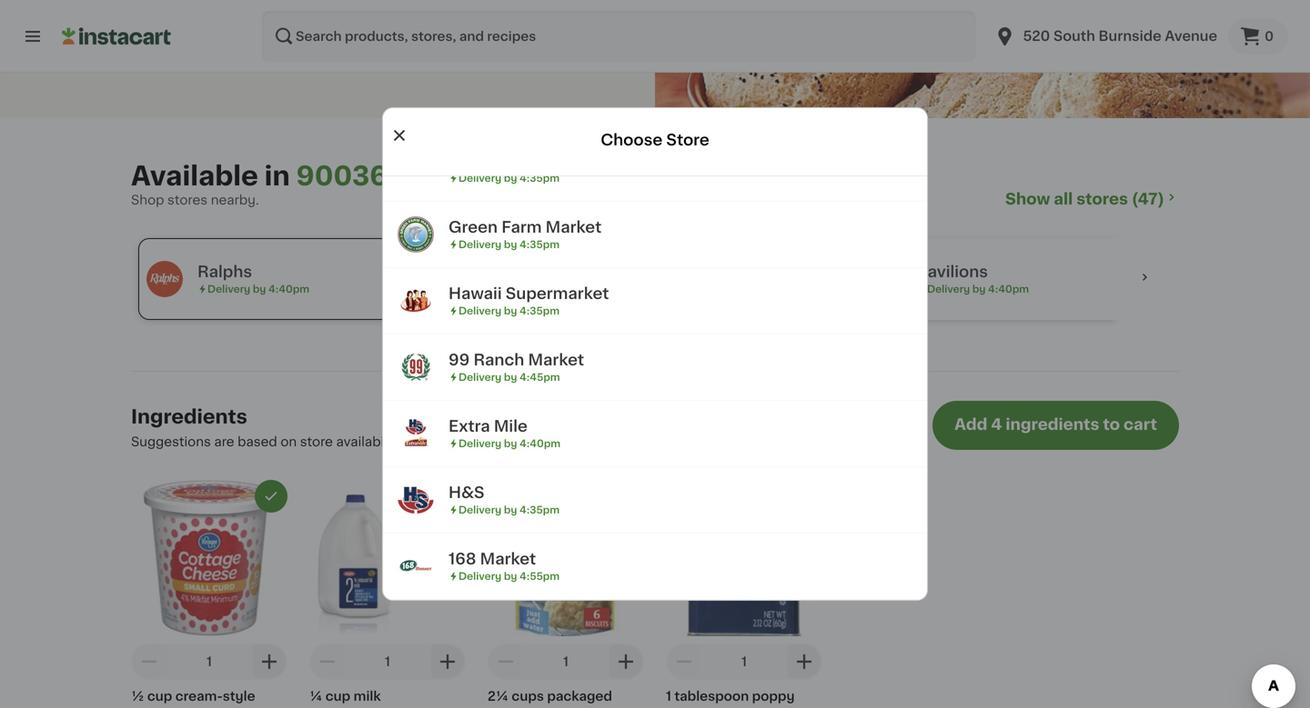 Task type: vqa. For each thing, say whether or not it's contained in the screenshot.
98 within the $ 755 98
no



Task type: describe. For each thing, give the bounding box(es) containing it.
by for ralphs
[[253, 284, 266, 294]]

h&s
[[449, 485, 485, 501]]

choose
[[601, 132, 663, 148]]

add 4 ingredients to cart button
[[933, 401, 1179, 450]]

hawaii
[[449, 286, 502, 301]]

99 ranch market
[[449, 352, 584, 368]]

unselect item image for ½ cup cream-style cottage cheese
[[263, 488, 279, 505]]

delivery by 4:35pm for h&s
[[459, 505, 560, 515]]

4:35pm for hawaii supermarket
[[520, 306, 560, 316]]

increment quantity image
[[615, 651, 637, 673]]

4:40pm for ralphs
[[269, 284, 309, 294]]

decrement quantity image for increment quantity image corresponding to ¼ cup milk
[[317, 651, 338, 673]]

by for vons
[[612, 284, 625, 294]]

0 button
[[1228, 18, 1288, 55]]

148
[[376, 14, 399, 27]]

2¼ cups packaged biscuit mix
[[488, 690, 612, 709]]

decrement quantity image for increment quantity icon
[[495, 651, 517, 673]]

1 tablespoon poppy seeds
[[666, 690, 795, 709]]

supermarket
[[506, 286, 609, 301]]

cup for ¼
[[325, 690, 350, 703]]

4:45pm
[[520, 372, 560, 382]]

delivery for pavilions
[[927, 284, 970, 294]]

delivery by 4:40pm for ralphs
[[207, 284, 309, 294]]

99
[[449, 352, 470, 368]]

mix
[[536, 709, 559, 709]]

tablespoon
[[674, 690, 749, 703]]

choose store
[[601, 132, 709, 148]]

and
[[734, 436, 758, 448]]

show
[[1005, 192, 1050, 207]]

¼
[[309, 690, 322, 703]]

to inside button
[[1103, 417, 1120, 433]]

by for 168 market
[[504, 572, 517, 582]]

1 for decrement quantity image corresponding to 1st increment quantity image from the right
[[741, 656, 747, 669]]

0
[[1265, 30, 1274, 43]]

cart
[[1124, 417, 1157, 433]]

delivery for ralphs
[[207, 284, 250, 294]]

show all stores (47) button
[[1005, 189, 1179, 209]]

recipe
[[326, 55, 368, 67]]

90036 button
[[296, 162, 388, 191]]

milk
[[354, 690, 381, 703]]

increment quantity image for ½ cup cream-style cottage cheese
[[258, 651, 280, 673]]

1 product group from the left
[[131, 480, 287, 709]]

shop
[[131, 194, 164, 207]]

nearby.
[[211, 194, 259, 207]]

2 product group from the left
[[309, 480, 466, 709]]

99 ranch market image
[[398, 349, 434, 386]]

cottage
[[131, 709, 183, 709]]

suggestions
[[131, 436, 211, 448]]

style
[[223, 690, 255, 703]]

cups
[[512, 690, 544, 703]]

use
[[410, 436, 435, 448]]

delivery for vons
[[567, 284, 610, 294]]

market for green farm market
[[545, 220, 602, 235]]

market for 99 ranch market
[[528, 352, 584, 368]]

are
[[214, 436, 234, 448]]

full
[[463, 436, 482, 448]]

delivery for 99 ranch market
[[459, 372, 502, 382]]

availability.
[[336, 436, 407, 448]]

instacart logo image
[[62, 25, 171, 47]]

ingredient
[[486, 436, 551, 448]]

available in 90036 shop stores nearby.
[[131, 163, 388, 207]]

extra
[[449, 419, 490, 434]]

delivery by 4:40pm for extra mile
[[459, 439, 561, 449]]

1 for decrement quantity image related to increment quantity image for ½ cup cream-style cottage cheese
[[207, 656, 212, 669]]

decrement quantity image for 1st increment quantity image from the right
[[673, 651, 695, 673]]

honey and poppy seed biscuits image
[[655, 0, 1310, 118]]

save
[[291, 55, 323, 67]]

extra mile
[[449, 419, 528, 434]]

delivery by 4:40pm for pavilions
[[927, 284, 1029, 294]]

4:40pm for vons
[[628, 284, 669, 294]]

4:35pm for green farm market
[[520, 240, 560, 250]]

stores inside button
[[1076, 192, 1128, 207]]

ingredients
[[1006, 417, 1099, 433]]

½ cup cream-style cottage cheese
[[131, 690, 255, 709]]

green farm market
[[449, 220, 602, 235]]

list
[[554, 436, 573, 448]]

(47)
[[1132, 192, 1165, 207]]

packaged
[[547, 690, 612, 703]]

168 market
[[449, 552, 536, 567]]

0 horizontal spatial to
[[576, 436, 589, 448]]



Task type: locate. For each thing, give the bounding box(es) containing it.
by for extra mile
[[504, 439, 517, 449]]

items
[[695, 436, 731, 448]]

4:35pm
[[520, 173, 560, 183], [520, 240, 560, 250], [520, 306, 560, 316], [520, 505, 560, 515]]

product group
[[131, 480, 287, 709], [309, 480, 466, 709], [488, 480, 644, 709], [666, 480, 822, 709]]

biscuit
[[488, 709, 532, 709]]

delivery for 168 market
[[459, 572, 502, 582]]

the
[[438, 436, 460, 448]]

3 4:35pm from the top
[[520, 306, 560, 316]]

stores inside available in 90036 shop stores nearby.
[[167, 194, 208, 207]]

delivery by 4:40pm inside dialog
[[459, 439, 561, 449]]

4:35pm down hawaii supermarket
[[520, 306, 560, 316]]

4:40pm for pavilions
[[988, 284, 1029, 294]]

4:35pm for h&s
[[520, 505, 560, 515]]

stores
[[1076, 192, 1128, 207], [167, 194, 208, 207]]

pavilions image
[[866, 261, 902, 297]]

delivery down pavilions on the right top of the page
[[927, 284, 970, 294]]

0 vertical spatial market
[[545, 220, 602, 235]]

available
[[131, 163, 258, 189]]

stores right all on the right top of page
[[1076, 192, 1128, 207]]

delivery by 4:40pm down pavilions on the right top of the page
[[927, 284, 1029, 294]]

unselect item image down based
[[263, 488, 279, 505]]

0 horizontal spatial unselect item image
[[263, 488, 279, 505]]

on
[[281, 436, 297, 448]]

delivery by 4:35pm down h&s
[[459, 505, 560, 515]]

168
[[449, 552, 476, 567]]

green
[[449, 220, 498, 235]]

poppy
[[752, 690, 795, 703]]

½
[[131, 690, 144, 703]]

1 horizontal spatial increment quantity image
[[437, 651, 459, 673]]

dialog containing choose store
[[382, 107, 928, 601]]

0 vertical spatial to
[[1103, 417, 1120, 433]]

2 cup from the left
[[325, 690, 350, 703]]

ralphs image
[[146, 261, 183, 297]]

by for h&s
[[504, 505, 517, 515]]

stores down the available
[[167, 194, 208, 207]]

4:40pm
[[269, 284, 309, 294], [628, 284, 669, 294], [988, 284, 1029, 294], [520, 439, 561, 449]]

confirm
[[593, 436, 642, 448]]

add
[[954, 417, 987, 433]]

4
[[991, 417, 1002, 433]]

2 delivery by 4:35pm from the top
[[459, 240, 560, 250]]

1 inside 1 tablespoon poppy seeds
[[666, 690, 671, 703]]

delivery by 4:45pm
[[459, 372, 560, 382]]

decrement quantity image for increment quantity image for ½ cup cream-style cottage cheese
[[138, 651, 160, 673]]

delivery by 4:40pm
[[207, 284, 309, 294], [567, 284, 669, 294], [927, 284, 1029, 294], [459, 439, 561, 449]]

delivery down 168 market
[[459, 572, 502, 582]]

4 delivery by 4:35pm from the top
[[459, 505, 560, 515]]

4:40pm for extra mile
[[520, 439, 561, 449]]

extra mile image
[[398, 416, 434, 452]]

delivery down ralphs
[[207, 284, 250, 294]]

2 unselect item image from the left
[[441, 488, 458, 505]]

3 increment quantity image from the left
[[793, 651, 815, 673]]

cup
[[147, 690, 172, 703], [325, 690, 350, 703]]

2 vertical spatial market
[[480, 552, 536, 567]]

green farm market image
[[398, 216, 434, 253]]

ralphs
[[197, 264, 252, 280]]

hawaii supermarket image
[[398, 283, 434, 319]]

decrement quantity image
[[138, 651, 160, 673], [317, 651, 338, 673], [495, 651, 517, 673], [673, 651, 695, 673]]

delivery down extra mile
[[459, 439, 502, 449]]

suggestions are based on store availability. use the full ingredient list to confirm correct items and quantities.
[[131, 436, 829, 448]]

delivery for extra mile
[[459, 439, 502, 449]]

show all stores (47)
[[1005, 192, 1165, 207]]

delivery by 4:35pm link
[[383, 135, 927, 202]]

market up '4:45pm'
[[528, 352, 584, 368]]

by for pavilions
[[972, 284, 986, 294]]

pavilions
[[917, 264, 988, 280]]

1 horizontal spatial to
[[1103, 417, 1120, 433]]

by
[[504, 173, 517, 183], [504, 240, 517, 250], [253, 284, 266, 294], [612, 284, 625, 294], [972, 284, 986, 294], [504, 306, 517, 316], [504, 372, 517, 382], [504, 439, 517, 449], [504, 505, 517, 515], [504, 572, 517, 582]]

by for green farm market
[[504, 240, 517, 250]]

to right 'list'
[[576, 436, 589, 448]]

168 market image
[[398, 548, 434, 585]]

cup up 'cottage'
[[147, 690, 172, 703]]

1 4:35pm from the top
[[520, 173, 560, 183]]

h&s image
[[398, 482, 434, 518]]

1 horizontal spatial unselect item image
[[441, 488, 458, 505]]

25
[[223, 13, 240, 26]]

1
[[207, 656, 212, 669], [385, 656, 390, 669], [563, 656, 569, 669], [741, 656, 747, 669], [666, 690, 671, 703]]

2 4:35pm from the top
[[520, 240, 560, 250]]

by for 99 ranch market
[[504, 372, 517, 382]]

3 delivery by 4:35pm from the top
[[459, 306, 560, 316]]

4:35pm up green farm market
[[520, 173, 560, 183]]

based
[[238, 436, 277, 448]]

store
[[666, 132, 709, 148]]

1 increment quantity image from the left
[[258, 651, 280, 673]]

delivery up green
[[459, 173, 502, 183]]

0 horizontal spatial stores
[[167, 194, 208, 207]]

delivery down ranch in the left of the page
[[459, 372, 502, 382]]

by for hawaii supermarket
[[504, 306, 517, 316]]

save recipe
[[291, 55, 368, 67]]

decrement quantity image up the ¼
[[317, 651, 338, 673]]

4 decrement quantity image from the left
[[673, 651, 695, 673]]

3 product group from the left
[[488, 480, 644, 709]]

ranch
[[473, 352, 524, 368]]

2 horizontal spatial increment quantity image
[[793, 651, 815, 673]]

delivery down h&s
[[459, 505, 502, 515]]

unselect item image right h&s image
[[441, 488, 458, 505]]

unselect item image for ¼ cup milk
[[441, 488, 458, 505]]

4:55pm
[[520, 572, 560, 582]]

delivery by 4:55pm
[[459, 572, 560, 582]]

delivery by 4:35pm
[[459, 173, 560, 183], [459, 240, 560, 250], [459, 306, 560, 316], [459, 505, 560, 515]]

delivery by 4:40pm for vons
[[567, 284, 669, 294]]

dialog
[[382, 107, 928, 601]]

4 product group from the left
[[666, 480, 822, 709]]

hawaii supermarket
[[449, 286, 609, 301]]

vons
[[557, 264, 596, 280]]

1 vertical spatial to
[[576, 436, 589, 448]]

all
[[1054, 192, 1073, 207]]

1 for decrement quantity image corresponding to increment quantity icon
[[563, 656, 569, 669]]

25 min
[[223, 13, 267, 26]]

vons image
[[506, 261, 542, 297]]

min
[[243, 13, 267, 26]]

delivery down vons
[[567, 284, 610, 294]]

seeds
[[666, 709, 706, 709]]

1 for decrement quantity image for increment quantity image corresponding to ¼ cup milk
[[385, 656, 390, 669]]

decrement quantity image up tablespoon
[[673, 651, 695, 673]]

decrement quantity image up 2¼
[[495, 651, 517, 673]]

1 vertical spatial market
[[528, 352, 584, 368]]

delivery by 4:35pm for hawaii supermarket
[[459, 306, 560, 316]]

cup for ½
[[147, 690, 172, 703]]

0 horizontal spatial cup
[[147, 690, 172, 703]]

cheese
[[186, 709, 234, 709]]

unselect item image
[[263, 488, 279, 505], [441, 488, 458, 505]]

delivery
[[459, 173, 502, 183], [459, 240, 502, 250], [207, 284, 250, 294], [567, 284, 610, 294], [927, 284, 970, 294], [459, 306, 502, 316], [459, 372, 502, 382], [459, 439, 502, 449], [459, 505, 502, 515], [459, 572, 502, 582]]

cup right the ¼
[[325, 690, 350, 703]]

1 delivery by 4:35pm from the top
[[459, 173, 560, 183]]

delivery down green
[[459, 240, 502, 250]]

delivery by 4:35pm down hawaii supermarket
[[459, 306, 560, 316]]

1 unselect item image from the left
[[263, 488, 279, 505]]

add 4 ingredients to cart
[[954, 417, 1157, 433]]

delivery by 4:40pm down ralphs
[[207, 284, 309, 294]]

cream-
[[175, 690, 223, 703]]

delivery by 4:35pm up farm
[[459, 173, 560, 183]]

delivery by 4:35pm for green farm market
[[459, 240, 560, 250]]

1 horizontal spatial cup
[[325, 690, 350, 703]]

correct
[[645, 436, 692, 448]]

in
[[264, 163, 290, 189]]

save recipe button
[[267, 52, 368, 70]]

decrement quantity image up ½
[[138, 651, 160, 673]]

¼ cup milk
[[309, 690, 381, 703]]

farm
[[501, 220, 542, 235]]

4:35pm up 4:55pm
[[520, 505, 560, 515]]

quantities.
[[761, 436, 829, 448]]

mile
[[494, 419, 528, 434]]

delivery by 4:40pm down "mile"
[[459, 439, 561, 449]]

10
[[316, 13, 330, 26]]

2 increment quantity image from the left
[[437, 651, 459, 673]]

0 horizontal spatial increment quantity image
[[258, 651, 280, 673]]

delivery for hawaii supermarket
[[459, 306, 502, 316]]

store
[[300, 436, 333, 448]]

increment quantity image for ¼ cup milk
[[437, 651, 459, 673]]

1 decrement quantity image from the left
[[138, 651, 160, 673]]

delivery down "hawaii"
[[459, 306, 502, 316]]

1 cup from the left
[[147, 690, 172, 703]]

4:40pm inside dialog
[[520, 439, 561, 449]]

2¼
[[488, 690, 509, 703]]

delivery for h&s
[[459, 505, 502, 515]]

3 decrement quantity image from the left
[[495, 651, 517, 673]]

increment quantity image
[[258, 651, 280, 673], [437, 651, 459, 673], [793, 651, 815, 673]]

market
[[545, 220, 602, 235], [528, 352, 584, 368], [480, 552, 536, 567]]

market up delivery by 4:55pm
[[480, 552, 536, 567]]

delivery for green farm market
[[459, 240, 502, 250]]

to left cart
[[1103, 417, 1120, 433]]

to
[[1103, 417, 1120, 433], [576, 436, 589, 448]]

delivery by 4:35pm down farm
[[459, 240, 560, 250]]

market up vons
[[545, 220, 602, 235]]

4:35pm down green farm market
[[520, 240, 560, 250]]

1 horizontal spatial stores
[[1076, 192, 1128, 207]]

90036
[[296, 163, 388, 189]]

2 decrement quantity image from the left
[[317, 651, 338, 673]]

cup inside '½ cup cream-style cottage cheese'
[[147, 690, 172, 703]]

4 4:35pm from the top
[[520, 505, 560, 515]]

delivery by 4:40pm down vons
[[567, 284, 669, 294]]



